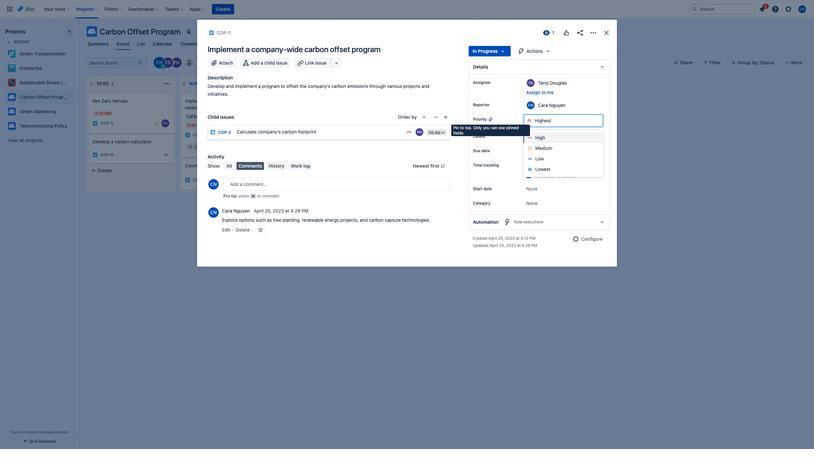 Task type: vqa. For each thing, say whether or not it's contained in the screenshot.
42
no



Task type: locate. For each thing, give the bounding box(es) containing it.
projects right all
[[25, 137, 42, 143]]

0 up counting
[[194, 144, 197, 150]]

2 green from the top
[[20, 109, 33, 114]]

1 horizontal spatial in
[[473, 48, 477, 54]]

a down initiatives.
[[209, 98, 211, 104]]

projects
[[5, 29, 25, 34]]

1 horizontal spatial wide
[[287, 45, 303, 54]]

task image
[[209, 30, 214, 35], [92, 121, 98, 126], [185, 133, 190, 138], [92, 152, 98, 157]]

progress for in progress
[[478, 48, 498, 54]]

Add a comment… field
[[223, 178, 450, 191]]

program
[[352, 45, 381, 54], [262, 83, 280, 89], [215, 105, 233, 110]]

implement a company-wide carbon offset program inside dialog
[[208, 45, 381, 54]]

0 vertical spatial cop-1 link
[[217, 29, 231, 37]]

pm up the renewable
[[302, 208, 308, 214]]

in inside the in progress 2
[[189, 81, 193, 86]]

child issues
[[208, 114, 234, 120]]

create button inside primary element
[[212, 4, 234, 14]]

highest image left company's
[[247, 133, 252, 138]]

1 vertical spatial implement
[[185, 98, 207, 104]]

all
[[19, 137, 24, 143]]

offset inside implement a company-wide carbon offset program
[[201, 105, 213, 110]]

as
[[267, 217, 272, 223]]

0 horizontal spatial cara nguyen
[[222, 208, 250, 214]]

cara nguyen up explore
[[222, 208, 250, 214]]

1 vertical spatial carbon offset program
[[20, 94, 70, 100]]

description
[[208, 75, 233, 80]]

0 horizontal spatial issue
[[276, 60, 287, 66]]

green down recent
[[20, 51, 33, 56]]

nguyen up options
[[233, 208, 250, 214]]

cop-1
[[217, 30, 231, 35], [193, 133, 205, 138]]

offset up child
[[201, 105, 213, 110]]

wide inside dialog
[[287, 45, 303, 54]]

progress up details
[[478, 48, 498, 54]]

to inside pin to top. only you can see pinned fields.
[[460, 125, 464, 130]]

cop- down the 01 sep
[[193, 133, 203, 138]]

transportation
[[34, 51, 66, 56]]

tariq douglas image
[[163, 57, 173, 68], [254, 131, 262, 139]]

collapse recent projects image
[[5, 38, 13, 46]]

cop-1 inside implement a company-wide carbon offset program dialog
[[217, 30, 231, 35]]

program down shoes
[[52, 94, 70, 100]]

assign to me button
[[526, 89, 604, 96]]

rule executions
[[514, 220, 543, 224]]

carbon up 01
[[185, 105, 200, 110]]

create button up copy link to issue icon
[[212, 4, 234, 14]]

issue inside button
[[276, 60, 287, 66]]

1 vertical spatial at
[[516, 236, 519, 241]]

press
[[239, 194, 249, 198]]

labels
[[473, 134, 485, 139]]

and right projects,
[[360, 217, 368, 223]]

1 horizontal spatial projects
[[403, 83, 420, 89]]

tariq douglas image down calendar "link"
[[163, 57, 173, 68]]

green marketing
[[20, 109, 56, 114]]

and down description
[[226, 83, 234, 89]]

carbon down activity
[[205, 163, 221, 168]]

develop up initiatives.
[[208, 83, 225, 89]]

0 vertical spatial cara nguyen
[[538, 102, 566, 108]]

in inside dropdown button
[[473, 48, 477, 54]]

1 horizontal spatial cop-1
[[217, 30, 231, 35]]

created
[[473, 236, 487, 241]]

0 horizontal spatial tariq douglas image
[[163, 57, 173, 68]]

offset up link web pages and more image
[[330, 45, 350, 54]]

copy link to issue image
[[229, 30, 235, 35]]

task image for cop-1
[[185, 133, 190, 138]]

carbon up medium
[[528, 133, 543, 139]]

4:29 up planting,
[[290, 208, 300, 214]]

0 vertical spatial offset
[[127, 27, 149, 36]]

start date
[[473, 186, 492, 191]]

0 horizontal spatial highest image
[[163, 152, 169, 157]]

1 vertical spatial sep
[[197, 123, 204, 127]]

2023 right 20,
[[544, 148, 555, 154]]

0 horizontal spatial cop-1
[[193, 133, 205, 138]]

newest first button
[[409, 162, 450, 170]]

issue down "reports" link at the top left of page
[[276, 60, 287, 66]]

company- up add a child issue
[[251, 45, 287, 54]]

2 vertical spatial at
[[517, 243, 521, 248]]

and right various
[[422, 83, 429, 89]]

1 vertical spatial tariq douglas image
[[254, 131, 262, 139]]

0 horizontal spatial 1
[[198, 144, 200, 150]]

highest image down payton hansen icon
[[163, 152, 169, 157]]

carbon offset program up list
[[100, 27, 181, 36]]

1 vertical spatial issues
[[562, 173, 575, 179]]

at left the 4:13
[[516, 236, 519, 241]]

4:29 down the 4:13
[[522, 243, 530, 248]]

implement up attach
[[208, 45, 244, 54]]

2 horizontal spatial program
[[352, 45, 381, 54]]

projects right various
[[403, 83, 420, 89]]

none up executions
[[526, 201, 537, 206]]

0 horizontal spatial offset
[[201, 105, 213, 110]]

25,
[[265, 208, 272, 214], [498, 236, 504, 241], [499, 243, 505, 248]]

menu bar containing all
[[223, 162, 313, 170]]

tab list containing board
[[83, 38, 810, 50]]

0 vertical spatial in
[[473, 48, 477, 54]]

recent
[[14, 39, 30, 44]]

0 vertical spatial green
[[20, 51, 33, 56]]

a inside implement a company-wide carbon offset program
[[209, 98, 211, 104]]

0 horizontal spatial wide
[[234, 98, 244, 104]]

cara up explore
[[222, 208, 232, 214]]

douglas
[[550, 80, 567, 85]]

at
[[285, 208, 289, 214], [516, 236, 519, 241], [517, 243, 521, 248]]

give
[[29, 439, 37, 444]]

cop-5
[[100, 121, 113, 126]]

0 vertical spatial 0
[[295, 81, 298, 86]]

done
[[282, 81, 292, 86]]

cara nguyen image down calendar "link"
[[154, 57, 165, 68]]

profile image of cara nguyen image
[[208, 179, 219, 190]]

carbon offset program up marketing
[[20, 94, 70, 100]]

cara nguyen image
[[154, 57, 165, 68], [254, 176, 262, 184]]

1 vertical spatial program
[[262, 83, 280, 89]]

timeline link
[[179, 38, 200, 50]]

carbon left footprint
[[282, 129, 297, 135]]

cara nguyen image right medium icon
[[254, 176, 262, 184]]

order
[[398, 114, 410, 120]]

tariq
[[538, 80, 548, 85]]

1 horizontal spatial payton hansen image
[[416, 128, 424, 136]]

implement a company-wide carbon offset program down initiatives.
[[185, 98, 244, 110]]

1 horizontal spatial issue
[[315, 60, 327, 66]]

create button down 6
[[87, 165, 175, 176]]

carbon up board
[[100, 27, 126, 36]]

0 vertical spatial implement
[[208, 45, 244, 54]]

zero
[[101, 98, 111, 104]]

offset left the
[[286, 83, 299, 89]]

0 horizontal spatial cop-1 link
[[193, 132, 205, 138]]

date right the start
[[483, 186, 492, 191]]

policy
[[54, 123, 67, 129]]

0 vertical spatial wide
[[287, 45, 303, 54]]

in down "add people" image
[[189, 81, 193, 86]]

add a child issue button
[[240, 58, 291, 68]]

0 horizontal spatial in
[[189, 81, 193, 86]]

2 vertical spatial pm
[[532, 243, 537, 248]]

2 vertical spatial program
[[215, 105, 233, 110]]

0 vertical spatial progress
[[478, 48, 498, 54]]

updated
[[473, 243, 489, 248]]

at up planting,
[[285, 208, 289, 214]]

1 vertical spatial offset
[[37, 94, 50, 100]]

to
[[281, 83, 285, 89], [542, 90, 546, 95], [460, 125, 464, 130], [257, 194, 261, 198]]

cop-1 link up forms
[[217, 29, 231, 37]]

1 horizontal spatial create
[[216, 6, 230, 12]]

date left due date pin to top. only you can see pinned fields. image
[[482, 148, 490, 153]]

0 horizontal spatial child
[[264, 60, 275, 66]]

1 horizontal spatial develop
[[208, 83, 225, 89]]

priority: high image
[[406, 129, 412, 135]]

a inside button
[[261, 60, 263, 66]]

1 vertical spatial offset
[[286, 83, 299, 89]]

cop-
[[217, 30, 229, 35], [100, 121, 111, 126], [218, 130, 228, 135], [193, 133, 203, 138], [100, 152, 111, 157], [193, 178, 203, 183]]

project settings link
[[333, 38, 370, 50]]

calendar
[[153, 41, 172, 47]]

pm right the 4:13
[[530, 236, 536, 241]]

0 horizontal spatial 4:29
[[290, 208, 300, 214]]

program left done
[[262, 83, 280, 89]]

create child image
[[443, 114, 448, 120]]

counting
[[185, 163, 204, 168]]

1 horizontal spatial 4:29
[[522, 243, 530, 248]]

time tracking
[[473, 163, 499, 168]]

1 horizontal spatial create button
[[212, 4, 234, 14]]

offset
[[127, 27, 149, 36], [37, 94, 50, 100]]

2 issue from the left
[[315, 60, 327, 66]]

cop- left copy link to issue icon
[[217, 30, 229, 35]]

0 vertical spatial projects
[[403, 83, 420, 89]]

start
[[473, 186, 482, 191]]

rule
[[514, 220, 522, 224]]

sustainable shoes initiative link
[[5, 76, 79, 89]]

forms
[[207, 41, 220, 47]]

1 vertical spatial 0
[[194, 144, 197, 150]]

cop-1 up forms
[[217, 30, 231, 35]]

1 vertical spatial in
[[189, 81, 193, 86]]

pro
[[223, 194, 230, 198]]

implement a company-wide carbon offset program up link on the top left of the page
[[208, 45, 381, 54]]

cop-1 down the 01 sep
[[193, 133, 205, 138]]

search image
[[692, 6, 697, 12]]

me
[[547, 90, 554, 95]]

0 horizontal spatial projects
[[25, 137, 42, 143]]

1 horizontal spatial implement
[[208, 45, 244, 54]]

1 issue from the left
[[276, 60, 287, 66]]

1 vertical spatial date
[[483, 186, 492, 191]]

projects,
[[340, 217, 359, 223]]

5
[[111, 121, 113, 126]]

child
[[264, 60, 275, 66], [551, 173, 561, 179]]

1 vertical spatial develop
[[92, 139, 110, 144]]

create down cop-6 link
[[97, 168, 112, 173]]

wide inside implement a company-wide carbon offset program
[[234, 98, 244, 104]]

pm down executions
[[532, 243, 537, 248]]

to left me
[[542, 90, 546, 95]]

nguyen down me
[[549, 102, 566, 108]]

1 vertical spatial child
[[551, 173, 561, 179]]

2 none from the top
[[526, 201, 537, 206]]

Search board text field
[[87, 58, 137, 67]]

cop- right task image
[[193, 178, 203, 183]]

in progress button
[[469, 46, 511, 56]]

tab list
[[83, 38, 810, 50]]

projects inside description develop and implement a program to offset the company's carbon emissions through various projects and initiatives.
[[403, 83, 420, 89]]

to inside description develop and implement a program to offset the company's carbon emissions through various projects and initiatives.
[[281, 83, 285, 89]]

issues right include on the right top of page
[[562, 173, 575, 179]]

0 horizontal spatial payton hansen image
[[171, 57, 182, 68]]

program up child issues at the left top
[[215, 105, 233, 110]]

1 horizontal spatial child
[[551, 173, 561, 179]]

reports
[[271, 41, 288, 47]]

0 horizontal spatial company-
[[212, 98, 234, 104]]

0 horizontal spatial carbon offset program
[[20, 94, 70, 100]]

jira image
[[17, 5, 34, 13], [17, 5, 34, 13]]

1 none from the top
[[526, 186, 537, 192]]

link web pages and more image
[[332, 59, 340, 67]]

progress inside the in progress 2
[[194, 81, 214, 86]]

Search field
[[689, 4, 755, 14]]

priority pin to top. only you can see pinned fields. image
[[488, 117, 493, 122]]

in
[[473, 48, 477, 54], [189, 81, 193, 86]]

task image left cop-6 link
[[92, 152, 98, 157]]

0 vertical spatial tariq douglas image
[[163, 57, 173, 68]]

menu bar
[[223, 162, 313, 170]]

no time logged
[[526, 163, 559, 169]]

telecommuting policy link
[[5, 119, 71, 133]]

0 vertical spatial develop
[[208, 83, 225, 89]]

0 horizontal spatial create button
[[87, 165, 175, 176]]

newest first image
[[441, 163, 446, 169]]

issues link
[[248, 38, 264, 50]]

issue right link on the top left of the page
[[315, 60, 327, 66]]

1 vertical spatial create
[[97, 168, 112, 173]]

01 sep
[[192, 123, 204, 127]]

sep right 01
[[197, 123, 204, 127]]

1 horizontal spatial tariq douglas image
[[254, 131, 262, 139]]

1 horizontal spatial sep
[[197, 123, 204, 127]]

calendar link
[[152, 38, 174, 50]]

net zero heroes
[[92, 98, 127, 104]]

0 vertical spatial sep
[[104, 111, 111, 115]]

25, right updated
[[499, 243, 505, 248]]

create up copy link to issue icon
[[216, 6, 230, 12]]

assignee pin to top. only you can see pinned fields. image
[[492, 80, 497, 85]]

0 vertical spatial create
[[216, 6, 230, 12]]

summary link
[[87, 38, 110, 50]]

1 horizontal spatial offset
[[286, 83, 299, 89]]

0 vertical spatial none
[[526, 186, 537, 192]]

company- inside implement a company-wide carbon offset program dialog
[[251, 45, 287, 54]]

add people image
[[186, 59, 194, 67]]

share image
[[576, 29, 584, 37]]

cop-1 link down the 01 sep
[[193, 132, 205, 138]]

offset up list
[[127, 27, 149, 36]]

2 vertical spatial offset
[[201, 105, 213, 110]]

task image for cop-6
[[92, 152, 98, 157]]

0 left the
[[295, 81, 298, 86]]

configure
[[581, 236, 603, 242]]

task image down 01 september 2023 icon
[[185, 133, 190, 138]]

2023 down rule
[[506, 243, 516, 248]]

child
[[208, 114, 219, 120]]

pin to top. only you can see pinned fields.
[[453, 125, 519, 135]]

1 vertical spatial none
[[526, 201, 537, 206]]

payton hansen image
[[171, 57, 182, 68], [416, 128, 424, 136]]

1 vertical spatial 1
[[203, 133, 205, 138]]

projects
[[403, 83, 420, 89], [25, 137, 42, 143]]

develop a carbon calculator
[[92, 139, 152, 144]]

to left the
[[281, 83, 285, 89]]

1 vertical spatial cop-1 link
[[193, 132, 205, 138]]

0 / 1
[[194, 144, 200, 150]]

task image left cop-5 link
[[92, 121, 98, 126]]

1 horizontal spatial issues
[[562, 173, 575, 179]]

medium image
[[154, 121, 159, 126]]

in up details
[[473, 48, 477, 54]]

sep right 13
[[104, 111, 111, 115]]

0 vertical spatial issues
[[220, 114, 234, 120]]

cop-3 link
[[193, 177, 206, 183]]

1 vertical spatial projects
[[25, 137, 42, 143]]

2 vertical spatial april
[[490, 243, 498, 248]]

cop-6 link
[[100, 152, 113, 158]]

develop inside description develop and implement a program to offset the company's carbon emissions through various projects and initiatives.
[[208, 83, 225, 89]]

in for in progress
[[473, 48, 477, 54]]

program inside implement a company-wide carbon offset program
[[215, 105, 233, 110]]

1 green from the top
[[20, 51, 33, 56]]

1 vertical spatial cara nguyen
[[222, 208, 250, 214]]

footprint
[[298, 129, 316, 135]]

0 vertical spatial 1
[[229, 30, 231, 35]]

0 vertical spatial date
[[482, 148, 490, 153]]

see
[[499, 125, 505, 130]]

progress inside dropdown button
[[478, 48, 498, 54]]

0 horizontal spatial offset
[[37, 94, 50, 100]]

01 september 2023 image
[[186, 123, 192, 128]]

a right add
[[261, 60, 263, 66]]

1 vertical spatial wide
[[234, 98, 244, 104]]

0 vertical spatial cop-1
[[217, 30, 231, 35]]

payton hansen image left "add people" image
[[171, 57, 182, 68]]

0 vertical spatial carbon offset program
[[100, 27, 181, 36]]

carbon left the "emissions"
[[331, 83, 346, 89]]

a up 6
[[111, 139, 113, 144]]

implement down the in progress 2
[[185, 98, 207, 104]]

highest image
[[247, 133, 252, 138], [163, 152, 169, 157]]

cop- down develop a carbon calculator
[[100, 152, 111, 157]]

due
[[473, 148, 481, 153]]

2023
[[544, 148, 555, 154], [273, 208, 284, 214], [505, 236, 515, 241], [506, 243, 516, 248]]

1 vertical spatial 4:29
[[522, 243, 530, 248]]

0 horizontal spatial 0
[[194, 144, 197, 150]]

issues right child
[[220, 114, 234, 120]]

cop- for the cop-3 link
[[193, 178, 203, 183]]

1 up counting
[[198, 144, 200, 150]]

counting carbon not calories
[[185, 163, 248, 168]]

issues
[[249, 41, 263, 47]]

progress down description
[[194, 81, 214, 86]]

1 vertical spatial implement a company-wide carbon offset program
[[185, 98, 244, 110]]

13 september 2023 image
[[94, 111, 99, 116], [94, 111, 99, 116]]

25, up as
[[265, 208, 272, 214]]

1 vertical spatial cop-1
[[193, 133, 205, 138]]

wide up link issue button at the left top of page
[[287, 45, 303, 54]]

offset down sustainable shoes initiative link
[[37, 94, 50, 100]]

issue actions image
[[433, 114, 439, 120]]

payton hansen image right priority: high image
[[416, 128, 424, 136]]

a right implement
[[258, 83, 261, 89]]

pages link
[[227, 38, 243, 50]]

2023 up tree
[[273, 208, 284, 214]]

0 vertical spatial create button
[[212, 4, 234, 14]]

0 horizontal spatial sep
[[104, 111, 111, 115]]

in progress 2
[[189, 81, 220, 86]]

1 horizontal spatial program
[[151, 27, 181, 36]]

april up the such on the top of page
[[254, 208, 264, 214]]

only
[[473, 125, 482, 130]]

1 horizontal spatial nguyen
[[549, 102, 566, 108]]

to do 2
[[97, 81, 114, 86]]

program up the calendar
[[151, 27, 181, 36]]

child down logged
[[551, 173, 561, 179]]

cop- for cop-6 link
[[100, 152, 111, 157]]



Task type: describe. For each thing, give the bounding box(es) containing it.
list
[[137, 41, 145, 47]]

cop-2 link
[[218, 130, 231, 135]]

tracking
[[483, 163, 499, 168]]

carbon inside implement a company-wide carbon offset program
[[185, 105, 200, 110]]

reports link
[[270, 38, 289, 50]]

create column image
[[367, 78, 375, 86]]

offset inside description develop and implement a program to offset the company's carbon emissions through various projects and initiatives.
[[286, 83, 299, 89]]

actions image
[[589, 29, 597, 37]]

priority
[[473, 117, 487, 122]]

project
[[334, 41, 350, 47]]

0 horizontal spatial issues
[[220, 114, 234, 120]]

none for start date
[[526, 186, 537, 192]]

payton hansen image
[[161, 119, 169, 127]]

2 inside implement a company-wide carbon offset program dialog
[[228, 130, 231, 135]]

date for start date
[[483, 186, 492, 191]]

a right "in" at the bottom left of the page
[[26, 430, 28, 434]]

reporter pin to top. only you can see pinned fields. image
[[491, 102, 496, 108]]

attach button
[[208, 58, 237, 68]]

1 horizontal spatial highest image
[[247, 133, 252, 138]]

4:29 inside created april 25, 2023 at 4:13 pm updated april 25, 2023 at 4:29 pm
[[522, 243, 530, 248]]

initiative
[[61, 80, 79, 85]]

0 horizontal spatial create
[[97, 168, 112, 173]]

0 vertical spatial cara nguyen image
[[154, 57, 165, 68]]

3
[[203, 178, 206, 183]]

carbon left calculator
[[115, 139, 130, 144]]

cop-2
[[218, 130, 231, 135]]

add reaction image
[[258, 227, 263, 233]]

medium image
[[247, 177, 252, 183]]

energy
[[325, 217, 339, 223]]

carbon up link issue on the left of page
[[304, 45, 328, 54]]

carbon inside dialog
[[528, 133, 543, 139]]

/
[[197, 144, 198, 150]]

attach
[[219, 60, 233, 66]]

project
[[56, 430, 69, 434]]

cop- for cop-5 link
[[100, 121, 111, 126]]

1 vertical spatial program
[[52, 94, 70, 100]]

carbon inside description develop and implement a program to offset the company's carbon emissions through various projects and initiatives.
[[331, 83, 346, 89]]

0 vertical spatial program
[[352, 45, 381, 54]]

add
[[251, 60, 259, 66]]

medium
[[535, 145, 552, 151]]

green for green transportation
[[20, 51, 33, 56]]

lowest
[[535, 166, 550, 172]]

a right pages link
[[246, 45, 250, 54]]

issue type: sub-task image
[[210, 130, 215, 135]]

1 horizontal spatial offset
[[127, 27, 149, 36]]

sep for 01 sep
[[197, 123, 204, 127]]

1 vertical spatial create button
[[87, 165, 175, 176]]

various
[[387, 83, 402, 89]]

net
[[92, 98, 100, 104]]

give feedback
[[29, 439, 56, 444]]

menu bar inside implement a company-wide carbon offset program dialog
[[223, 162, 313, 170]]

calculate company's carbon footprint link
[[234, 126, 403, 139]]

2 horizontal spatial and
[[422, 83, 429, 89]]

implement a company-wide carbon offset program dialog
[[197, 20, 617, 267]]

marketing
[[34, 109, 56, 114]]

0 vertical spatial pm
[[302, 208, 308, 214]]

to inside "assign to me" button
[[542, 90, 546, 95]]

history button
[[267, 162, 286, 170]]

0 vertical spatial cara
[[538, 102, 548, 108]]

pro tip: press m to comment
[[223, 194, 279, 198]]

1 vertical spatial april
[[489, 236, 497, 241]]

timeline
[[180, 41, 199, 47]]

1 horizontal spatial cara nguyen
[[538, 102, 566, 108]]

delete button
[[236, 227, 250, 233]]

renewable
[[302, 217, 324, 223]]

edit
[[222, 227, 230, 233]]

cop-1 for right cop-1 link
[[217, 30, 231, 35]]

13 sep
[[99, 111, 111, 115]]

0 vertical spatial payton hansen image
[[171, 57, 182, 68]]

capture
[[385, 217, 401, 223]]

0 vertical spatial 4:29
[[290, 208, 300, 214]]

time
[[473, 163, 482, 168]]

in for in progress 2
[[189, 81, 193, 86]]

comments button
[[237, 162, 264, 170]]

calculate
[[237, 129, 257, 135]]

do
[[103, 81, 108, 86]]

child inside button
[[264, 60, 275, 66]]

13
[[99, 111, 103, 115]]

0 vertical spatial 25,
[[265, 208, 272, 214]]

carbon left capture
[[369, 217, 384, 223]]

task image
[[185, 177, 190, 183]]

1 vertical spatial 25,
[[498, 236, 504, 241]]

2023 left the 4:13
[[505, 236, 515, 241]]

initiatives.
[[208, 91, 229, 97]]

the
[[300, 83, 307, 89]]

done 0
[[282, 81, 298, 86]]

view all projects link
[[5, 134, 73, 146]]

all button
[[224, 162, 234, 170]]

pin to top. only you can see pinned fields. tooltip
[[451, 125, 530, 136]]

create banner
[[0, 0, 814, 18]]

issue inside button
[[315, 60, 327, 66]]

cop- for the bottom cop-1 link
[[193, 133, 203, 138]]

carbon down sustainable
[[20, 94, 36, 100]]

not
[[222, 163, 230, 168]]

green transportation link
[[5, 47, 71, 60]]

progress for in progress 2
[[194, 81, 214, 86]]

can
[[491, 125, 497, 130]]

automation
[[473, 219, 499, 225]]

nov
[[526, 148, 535, 154]]

01
[[192, 123, 196, 127]]

actions
[[527, 48, 543, 54]]

april 25, 2023 at 4:29 pm
[[254, 208, 308, 214]]

time tracking pin to top. only you can see pinned fields. image
[[500, 163, 506, 168]]

forms link
[[205, 38, 221, 50]]

you're in a team-managed project
[[10, 430, 69, 434]]

edit button
[[222, 227, 230, 233]]

1 horizontal spatial 0
[[295, 81, 298, 86]]

emissions
[[347, 83, 368, 89]]

m
[[252, 194, 255, 198]]

task image for cop-5
[[92, 121, 98, 126]]

activity
[[208, 154, 224, 159]]

a inside description develop and implement a program to offset the company's carbon emissions through various projects and initiatives.
[[258, 83, 261, 89]]

details element
[[469, 59, 610, 75]]

newest first
[[413, 163, 439, 169]]

1 vertical spatial nguyen
[[233, 208, 250, 214]]

labels pin to top. only you can see pinned fields. image
[[487, 134, 492, 139]]

cop- right the issue type: sub-task image
[[218, 130, 228, 135]]

none for category
[[526, 201, 537, 206]]

2 horizontal spatial offset
[[330, 45, 350, 54]]

company- inside implement a company-wide carbon offset program
[[212, 98, 234, 104]]

to right m
[[257, 194, 261, 198]]

board
[[116, 41, 129, 47]]

1 horizontal spatial cop-1 link
[[217, 29, 231, 37]]

1 horizontal spatial 1
[[203, 133, 205, 138]]

close image
[[603, 29, 610, 37]]

telecommuting
[[20, 123, 53, 129]]

create inside primary element
[[216, 6, 230, 12]]

01 september 2023 image
[[186, 123, 192, 128]]

date for due date
[[482, 148, 490, 153]]

cop-1 for the bottom cop-1 link
[[193, 133, 205, 138]]

vote options: no one has voted for this issue yet. image
[[563, 29, 570, 37]]

cop- for right cop-1 link
[[217, 30, 229, 35]]

implement inside implement a company-wide carbon offset program
[[185, 98, 207, 104]]

task image up forms
[[209, 30, 214, 35]]

low
[[535, 156, 544, 161]]

0 horizontal spatial and
[[226, 83, 234, 89]]

6
[[111, 152, 113, 157]]

implement inside implement a company-wide carbon offset program dialog
[[208, 45, 244, 54]]

1 inside implement a company-wide carbon offset program dialog
[[229, 30, 231, 35]]

in progress
[[473, 48, 498, 54]]

automation element
[[469, 214, 610, 230]]

2 vertical spatial 25,
[[499, 243, 505, 248]]

cop-6
[[100, 152, 113, 157]]

1 vertical spatial pm
[[530, 236, 536, 241]]

link issue
[[305, 60, 327, 66]]

by
[[412, 114, 417, 120]]

newest
[[413, 163, 429, 169]]

0 horizontal spatial cara
[[222, 208, 232, 214]]

created april 25, 2023 at 4:13 pm updated april 25, 2023 at 4:29 pm
[[473, 236, 537, 248]]

1 horizontal spatial cara nguyen image
[[254, 176, 262, 184]]

green for green marketing
[[20, 109, 33, 114]]

list link
[[136, 38, 146, 50]]

settings
[[351, 41, 368, 47]]

log
[[303, 163, 310, 169]]

top.
[[465, 125, 472, 130]]

1 horizontal spatial carbon offset program
[[100, 27, 181, 36]]

project settings
[[334, 41, 368, 47]]

view all projects
[[8, 137, 42, 143]]

0 horizontal spatial develop
[[92, 139, 110, 144]]

sep for 13 sep
[[104, 111, 111, 115]]

delete
[[236, 227, 250, 233]]

2 inside the create banner
[[764, 3, 767, 8]]

tariq douglas
[[538, 80, 567, 85]]

you
[[483, 125, 490, 130]]

description develop and implement a program to offset the company's carbon emissions through various projects and initiatives.
[[208, 75, 431, 97]]

pinned
[[506, 125, 519, 130]]

calculator
[[131, 139, 152, 144]]

1 horizontal spatial and
[[360, 217, 368, 223]]

0 vertical spatial at
[[285, 208, 289, 214]]

work
[[291, 163, 302, 169]]

program inside description develop and implement a program to offset the company's carbon emissions through various projects and initiatives.
[[262, 83, 280, 89]]

tip:
[[231, 194, 238, 198]]

primary element
[[4, 0, 689, 18]]

highest
[[535, 118, 551, 123]]

to
[[97, 81, 102, 86]]

due date pin to top. only you can see pinned fields. image
[[491, 148, 497, 154]]

0 vertical spatial april
[[254, 208, 264, 214]]



